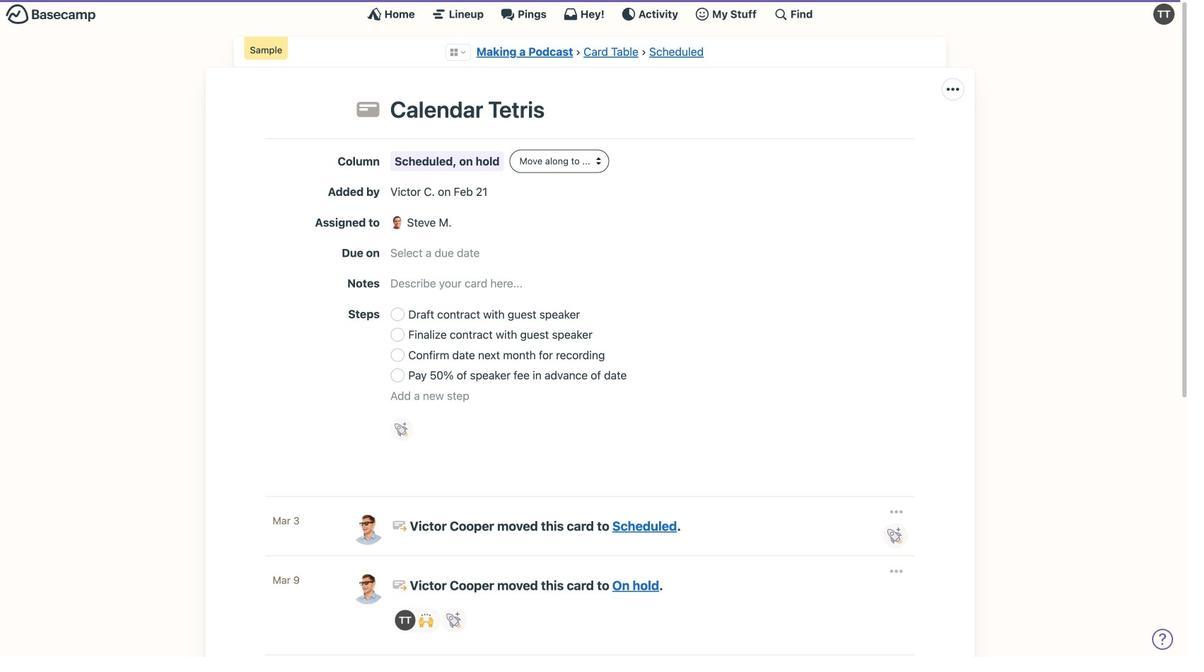 Task type: describe. For each thing, give the bounding box(es) containing it.
victor cooper image
[[350, 571, 384, 604]]

terry turtle image
[[395, 610, 415, 631]]

terry turtle image
[[1154, 4, 1175, 25]]

mar 3 element
[[273, 513, 336, 529]]

switch accounts image
[[6, 4, 96, 25]]

victor cooper image
[[350, 511, 384, 545]]

on feb 21 element
[[438, 185, 488, 199]]



Task type: vqa. For each thing, say whether or not it's contained in the screenshot.
TERRY TURTLE "image" within the Main element
yes



Task type: locate. For each thing, give the bounding box(es) containing it.
terry t. boosted the card with '🙌' element
[[393, 608, 441, 633]]

breadcrumb element
[[234, 37, 947, 67]]

steve marsh image
[[390, 215, 404, 229]]

mar 9 element
[[273, 573, 336, 588]]

main element
[[0, 0, 1180, 28]]

None checkbox
[[391, 308, 404, 321], [391, 348, 404, 362], [391, 308, 404, 321], [391, 348, 404, 362]]

None checkbox
[[391, 328, 404, 341], [391, 369, 404, 382], [391, 328, 404, 341], [391, 369, 404, 382]]

keyboard shortcut: ⌘ + / image
[[774, 7, 788, 21]]



